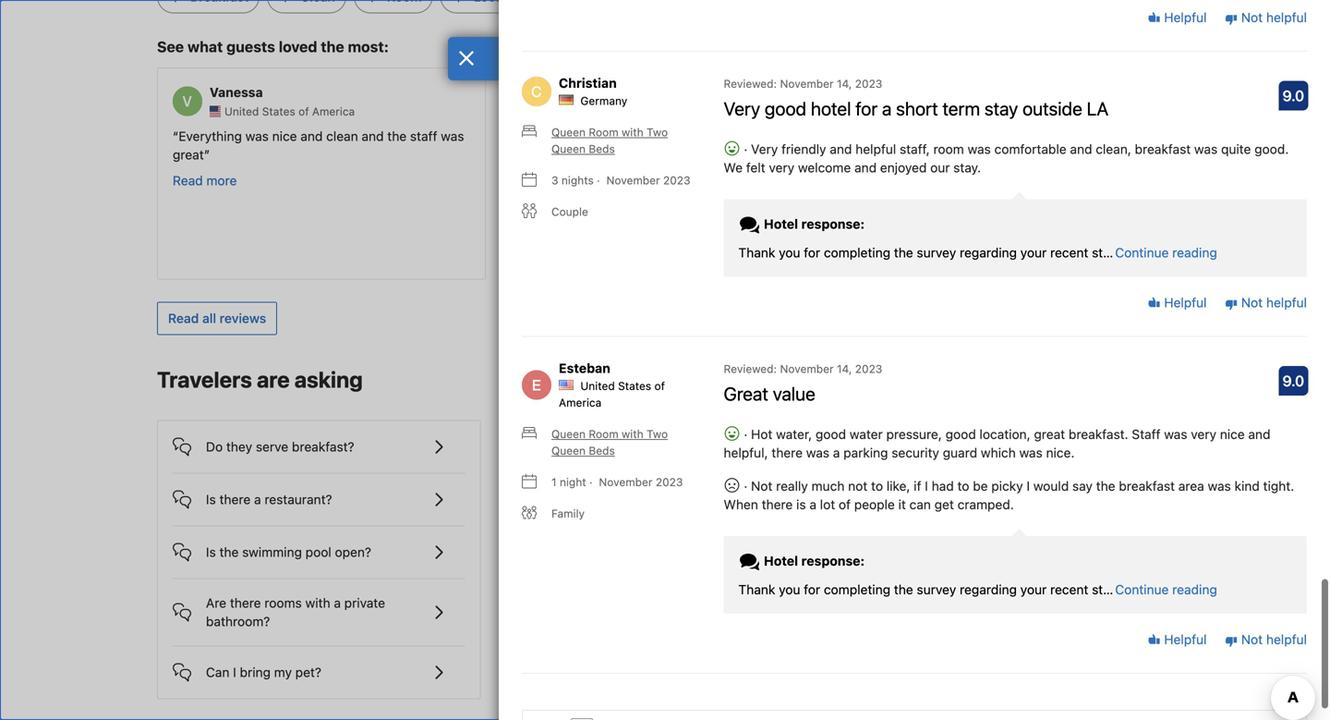 Task type: locate. For each thing, give the bounding box(es) containing it.
for for value
[[804, 582, 821, 597]]

2 room from the top
[[589, 427, 619, 440]]

1 vertical spatial response:
[[802, 553, 865, 568]]

states up spa?
[[618, 379, 652, 392]]

america down esteban
[[559, 396, 602, 409]]

a left restaurant?
[[254, 492, 261, 507]]

pressure,
[[887, 426, 943, 442]]

read more button
[[173, 171, 237, 190], [517, 171, 581, 190], [861, 171, 925, 190]]

queen room with two queen beds link for very good hotel for a short term stay outside la
[[522, 124, 702, 157]]

1 thank from the top
[[739, 245, 776, 260]]

rooms
[[611, 544, 648, 559], [265, 595, 302, 610]]

a
[[883, 97, 892, 119], [601, 439, 608, 454], [834, 445, 841, 460], [254, 492, 261, 507], [810, 497, 817, 512], [680, 544, 687, 559], [334, 595, 341, 610]]

0 horizontal spatial rooms
[[265, 595, 302, 610]]

is for is the swimming pool open?
[[206, 544, 216, 559]]

2023 up very good hotel for a short term stay outside la
[[856, 77, 883, 90]]

1 vertical spatial for
[[804, 245, 821, 260]]

a inside hot water, good water pressure, good location, great breakfast. staff was very nice and helpful, there was a parking security guard which was nice.
[[834, 445, 841, 460]]

3 read more button from the left
[[861, 171, 925, 190]]

read more button up couple
[[517, 171, 581, 190]]

i left the bring
[[233, 664, 236, 680]]

2 9.0 from the top
[[1283, 372, 1305, 389]]

1 9.0 from the top
[[1283, 87, 1305, 104]]

·
[[741, 141, 752, 156], [597, 174, 601, 187], [741, 426, 752, 442], [590, 475, 593, 488], [741, 478, 752, 493]]

1 vertical spatial continue reading link
[[1116, 580, 1218, 599]]

queen room with two queen beds link up 1 night · november 2023
[[522, 425, 702, 459]]

read more down the "convenient,"
[[861, 173, 925, 188]]

2 vertical spatial helpful button
[[1148, 631, 1208, 649]]

can for can i bring my pet?
[[206, 664, 230, 680]]

hotel
[[811, 97, 852, 119]]

1 vertical spatial recent
[[1051, 582, 1089, 597]]

0 horizontal spatial are
[[206, 595, 227, 610]]

more left our
[[894, 173, 925, 188]]

2023 down is there a spa? button at the bottom
[[656, 475, 683, 488]]

read inside "read all reviews" button
[[168, 310, 199, 326]]

1 scored 9.0 element from the top
[[1280, 81, 1309, 110]]

are inside button
[[552, 544, 573, 559]]

3 more from the left
[[894, 173, 925, 188]]

1 helpful from the top
[[1161, 10, 1208, 25]]

are down family
[[552, 544, 573, 559]]

see
[[157, 38, 184, 55]]

enjoyed
[[881, 160, 927, 175]]

i right picky
[[1027, 478, 1031, 493]]

9.0 for great value
[[1283, 372, 1305, 389]]

united states of america up convenient, friendly staff, clean, good breakfast.
[[912, 105, 1043, 118]]

a left spa?
[[601, 439, 608, 454]]

two up 3 nights · november 2023
[[647, 126, 668, 138]]

0 vertical spatial room
[[589, 126, 619, 138]]

check-
[[632, 648, 674, 663], [713, 648, 755, 663]]

friendly inside convenient, friendly staff, clean, good breakfast.
[[940, 128, 985, 144]]

nice inside " everything was nice and clean and the staff was great
[[272, 128, 297, 144]]

1 vertical spatial two
[[647, 427, 668, 440]]

helpful inside very friendly and helpful staff, room was comfortable and clean, breakfast was quite good. we felt very welcome and enjoyed our stay.
[[856, 141, 897, 156]]

0 vertical spatial is
[[552, 439, 562, 454]]

0 vertical spatial response:
[[802, 216, 865, 231]]

november up there?
[[599, 475, 653, 488]]

14, up hotel
[[837, 77, 853, 90]]

to
[[872, 478, 884, 493], [958, 478, 970, 493], [1039, 603, 1051, 619]]

america for everything was nice and clean and the staff was great
[[312, 105, 355, 118]]

a left the parking
[[834, 445, 841, 460]]

1 continue reading link from the top
[[1116, 243, 1218, 262]]

3 not helpful from the top
[[1239, 632, 1308, 647]]

0 vertical spatial can
[[552, 492, 576, 507]]

outside
[[1023, 97, 1083, 119]]

united states of america down esteban
[[559, 379, 665, 409]]

2 continue reading link from the top
[[1116, 580, 1218, 599]]

2 not helpful button from the top
[[1226, 294, 1308, 312]]

for down welcome
[[804, 245, 821, 260]]

was down germany
[[608, 128, 632, 144]]

and inside hot water, good water pressure, good location, great breakfast. staff was very nice and helpful, there was a parking security guard which was nice.
[[1249, 426, 1271, 442]]

read more
[[173, 173, 237, 188], [517, 173, 581, 188], [861, 173, 925, 188]]

are there rooms with a private bathroom?
[[206, 595, 386, 629]]

2 read more from the left
[[517, 173, 581, 188]]

nice. up would
[[1047, 445, 1075, 460]]

the down 'enjoyed'
[[895, 245, 914, 260]]

be
[[974, 478, 989, 493]]

staff right clean
[[410, 128, 438, 144]]

you down is
[[779, 582, 801, 597]]

very right were on the right
[[781, 128, 806, 144]]

2 vertical spatial helpful
[[1161, 632, 1208, 647]]

united states of america image up everything
[[210, 106, 221, 117]]

1 vertical spatial can
[[206, 664, 230, 680]]

read more button for "
[[861, 171, 925, 190]]

3 not helpful button from the top
[[1226, 631, 1308, 649]]

is for is there a spa?
[[552, 439, 562, 454]]

rooms for private
[[265, 595, 302, 610]]

" for the
[[517, 128, 522, 144]]

2 queen room with two queen beds link from the top
[[522, 425, 702, 459]]

value
[[773, 382, 816, 404]]

rooms up 'bathroom?'
[[265, 595, 302, 610]]

more down everything
[[207, 173, 237, 188]]

rooms inside are there rooms with a private bathroom?
[[265, 595, 302, 610]]

avi
[[554, 85, 573, 100]]

room for great
[[589, 427, 619, 440]]

thank down balcony?
[[739, 582, 776, 597]]

united states of america inside list of reviews region
[[559, 379, 665, 409]]

of inside not really much not to like, if i had to be picky i would say the breakfast area was kind tight. when there is a lot of people it can get cramped.
[[839, 497, 851, 512]]

really
[[777, 478, 809, 493]]

1 vertical spatial reading
[[1173, 582, 1218, 597]]

was inside " the breakfast was good and the staff were very nice.
[[608, 128, 632, 144]]

2 horizontal spatial more
[[894, 173, 925, 188]]

read more button for the breakfast was good and the staff were very nice.
[[517, 171, 581, 190]]

do they serve breakfast?
[[206, 439, 355, 454]]

check- right what on the left
[[632, 648, 674, 663]]

· right "nights"
[[597, 174, 601, 187]]

0 vertical spatial reviewed:
[[724, 77, 777, 90]]

good up were on the right
[[765, 97, 807, 119]]

united states of america image
[[210, 106, 221, 117], [897, 106, 909, 117]]

staff
[[410, 128, 438, 144], [718, 128, 745, 144]]

with left balcony?
[[652, 544, 677, 559]]

1 survey from the top
[[917, 245, 957, 260]]

are for are there rooms with a balcony?
[[552, 544, 573, 559]]

great inside hot water, good water pressure, good location, great breakfast. staff was very nice and helpful, there was a parking security guard which was nice.
[[1035, 426, 1066, 442]]

2 two from the top
[[647, 427, 668, 440]]

1 vertical spatial 9.0
[[1283, 372, 1305, 389]]

america inside united states of america
[[559, 396, 602, 409]]

a right is
[[810, 497, 817, 512]]

nice up kind
[[1221, 426, 1246, 442]]

1 vertical spatial reviewed:
[[724, 362, 777, 375]]

1 completing from the top
[[824, 245, 891, 260]]

thank you for completing the survey regarding your recent st… continue reading down stay.
[[739, 245, 1218, 260]]

0 vertical spatial completing
[[824, 245, 891, 260]]

2 beds from the top
[[589, 444, 615, 457]]

friendly for very
[[782, 141, 827, 156]]

area
[[1179, 478, 1205, 493]]

1 horizontal spatial clean,
[[1096, 141, 1132, 156]]

nice.
[[517, 147, 544, 162], [1047, 445, 1075, 460]]

1 vertical spatial are
[[206, 595, 227, 610]]

1 horizontal spatial nice
[[1221, 426, 1246, 442]]

swimming
[[242, 544, 302, 559]]

1 reviewed: november 14, 2023 from the top
[[724, 77, 883, 90]]

1 you from the top
[[779, 245, 801, 260]]

not helpful button for very good hotel for a short term stay outside la
[[1226, 294, 1308, 312]]

reviewed:
[[724, 77, 777, 90], [724, 362, 777, 375]]

scored 9.0 element for very good hotel for a short term stay outside la
[[1280, 81, 1309, 110]]

1 vertical spatial breakfast.
[[1069, 426, 1129, 442]]

was left kind
[[1209, 478, 1232, 493]]

breakfast
[[549, 128, 605, 144], [1136, 141, 1192, 156], [1120, 478, 1176, 493]]

1 14, from the top
[[837, 77, 853, 90]]

1 staff from the left
[[410, 128, 438, 144]]

2 helpful from the top
[[1161, 295, 1208, 310]]

there inside hot water, good water pressure, good location, great breakfast. staff was very nice and helpful, there was a parking security guard which was nice.
[[772, 445, 803, 460]]

2 you from the top
[[779, 582, 801, 597]]

2 united states of america image from the left
[[897, 106, 909, 117]]

there for is there a restaurant?
[[220, 492, 251, 507]]

hotel response: for good
[[761, 216, 865, 231]]

hotel down is
[[764, 553, 799, 568]]

water,
[[777, 426, 813, 442]]

regarding up instant
[[960, 582, 1018, 597]]

convenient, friendly staff, clean, good breakfast.
[[861, 128, 1092, 162]]

0 horizontal spatial we
[[724, 160, 743, 175]]

bathroom?
[[206, 614, 270, 629]]

1 horizontal spatial states
[[618, 379, 652, 392]]

you down welcome
[[779, 245, 801, 260]]

very
[[781, 128, 806, 144], [769, 160, 795, 175], [1192, 426, 1217, 442]]

1 horizontal spatial more
[[550, 173, 581, 188]]

friendly inside very friendly and helpful staff, room was comfortable and clean, breakfast was quite good. we felt very welcome and enjoyed our stay.
[[782, 141, 827, 156]]

2 read more button from the left
[[517, 171, 581, 190]]

more up couple
[[550, 173, 581, 188]]

there up 'bathroom?'
[[230, 595, 261, 610]]

united down vanessa
[[225, 105, 259, 118]]

friendly up welcome
[[782, 141, 827, 156]]

your for great value
[[1021, 582, 1047, 597]]

1 horizontal spatial read more button
[[517, 171, 581, 190]]

1 vertical spatial continue
[[1116, 582, 1170, 597]]

scored 9.0 element
[[1280, 81, 1309, 110], [1280, 366, 1309, 395]]

1 hotel from the top
[[764, 216, 799, 231]]

0 vertical spatial hotel response:
[[761, 216, 865, 231]]

very inside very friendly and helpful staff, room was comfortable and clean, breakfast was quite good. we felt very welcome and enjoyed our stay.
[[752, 141, 778, 156]]

0 horizontal spatial read more
[[173, 173, 237, 188]]

0 vertical spatial scored 9.0 element
[[1280, 81, 1309, 110]]

2 vertical spatial very
[[1192, 426, 1217, 442]]

1 vertical spatial beds
[[589, 444, 615, 457]]

1 horizontal spatial read more
[[517, 173, 581, 188]]

there for are there rooms with a private bathroom?
[[230, 595, 261, 610]]

recent for great value
[[1051, 582, 1089, 597]]

" for everything
[[173, 128, 179, 144]]

what are the check-in and check- out times? button
[[519, 632, 812, 683]]

not helpful for very good hotel for a short term stay outside la
[[1239, 295, 1308, 310]]

0 horizontal spatial staff,
[[900, 141, 931, 156]]

we left have
[[877, 603, 896, 619]]

with
[[622, 126, 644, 138], [622, 427, 644, 440], [652, 544, 677, 559], [306, 595, 331, 610]]

2 horizontal spatial read more
[[861, 173, 925, 188]]

2 response: from the top
[[802, 553, 865, 568]]

there inside are there rooms with a private bathroom?
[[230, 595, 261, 610]]

2 queen from the top
[[552, 142, 586, 155]]

2 your from the top
[[1021, 582, 1047, 597]]

2 continue from the top
[[1116, 582, 1170, 597]]

hotel response: down welcome
[[761, 216, 865, 231]]

0 vertical spatial thank you for completing the survey regarding your recent st… continue reading
[[739, 245, 1218, 260]]

2 regarding from the top
[[960, 582, 1018, 597]]

survey
[[917, 245, 957, 260], [917, 582, 957, 597]]

and inside "what are the check-in and check- out times?"
[[688, 648, 710, 663]]

queen room with two queen beds down 'israel'
[[552, 126, 668, 155]]

reviewed: november 14, 2023 up hotel
[[724, 77, 883, 90]]

2 hotel from the top
[[764, 553, 799, 568]]

united
[[225, 105, 259, 118], [912, 105, 947, 118], [581, 379, 615, 392]]

2 more from the left
[[550, 173, 581, 188]]

"
[[204, 147, 210, 162], [919, 147, 924, 162]]

nice. down the
[[517, 147, 544, 162]]

regarding
[[960, 245, 1018, 260], [960, 582, 1018, 597]]

are for are there rooms with a private bathroom?
[[206, 595, 227, 610]]

thank you for completing the survey regarding your recent st… continue reading up instant
[[739, 582, 1218, 597]]

1 horizontal spatial are
[[587, 648, 606, 663]]

1 vertical spatial you
[[779, 582, 801, 597]]

3 helpful button from the top
[[1148, 631, 1208, 649]]

of right lot
[[839, 497, 851, 512]]

for down is
[[804, 582, 821, 597]]

1 thank you for completing the survey regarding your recent st… continue reading from the top
[[739, 245, 1218, 260]]

0 vertical spatial thank
[[739, 245, 776, 260]]

1 vertical spatial rooms
[[265, 595, 302, 610]]

good
[[765, 97, 807, 119], [635, 128, 666, 144], [1062, 128, 1092, 144], [816, 426, 847, 442], [946, 426, 977, 442]]

2 horizontal spatial states
[[950, 105, 983, 118]]

2 scored 9.0 element from the top
[[1280, 366, 1309, 395]]

more
[[207, 173, 237, 188], [550, 173, 581, 188], [894, 173, 925, 188]]

america up comfortable
[[1000, 105, 1043, 118]]

kind
[[1235, 478, 1261, 493]]

a inside is there a restaurant? button
[[254, 492, 261, 507]]

completing for value
[[824, 582, 891, 597]]

couple
[[552, 205, 589, 218]]

convenient,
[[866, 128, 937, 144]]

thank you for completing the survey regarding your recent st… continue reading for very good hotel for a short term stay outside la
[[739, 245, 1218, 260]]

thank for very
[[739, 245, 776, 260]]

0 horizontal spatial america
[[312, 105, 355, 118]]

helpful button for great value
[[1148, 631, 1208, 649]]

is left swimming
[[206, 544, 216, 559]]

1 vertical spatial your
[[1021, 582, 1047, 597]]

1 queen room with two queen beds link from the top
[[522, 124, 702, 157]]

is up 1
[[552, 439, 562, 454]]

0 vertical spatial continue
[[1116, 245, 1170, 260]]

0 vertical spatial we
[[724, 160, 743, 175]]

3 queen from the top
[[552, 427, 586, 440]]

0 vertical spatial nice.
[[517, 147, 544, 162]]

1 " from the left
[[204, 147, 210, 162]]

response: for value
[[802, 553, 865, 568]]

· for hot water, good water pressure, good location, great breakfast. staff was very nice and helpful, there was a parking security guard which was nice.
[[741, 426, 752, 442]]

good down la
[[1062, 128, 1092, 144]]

2 horizontal spatial united
[[912, 105, 947, 118]]

0 horizontal spatial read more button
[[173, 171, 237, 190]]

nice
[[272, 128, 297, 144], [1221, 426, 1246, 442]]

germany
[[581, 94, 628, 107]]

2 staff from the left
[[718, 128, 745, 144]]

can i park there?
[[552, 492, 654, 507]]

states
[[262, 105, 296, 118], [950, 105, 983, 118], [618, 379, 652, 392]]

everything
[[179, 128, 242, 144]]

2 vertical spatial not helpful
[[1239, 632, 1308, 647]]

not helpful button for great value
[[1226, 631, 1308, 649]]

2 horizontal spatial to
[[1039, 603, 1051, 619]]

travelers are asking
[[157, 366, 363, 392]]

states for everything was nice and clean and the staff was great
[[262, 105, 296, 118]]

staff, down stay on the top of the page
[[989, 128, 1019, 144]]

1 st… from the top
[[1093, 245, 1114, 260]]

not really much not to like, if i had to be picky i would say the breakfast area was kind tight. when there is a lot of people it can get cramped.
[[724, 478, 1295, 512]]

can left the bring
[[206, 664, 230, 680]]

2 helpful button from the top
[[1148, 294, 1208, 312]]

0 horizontal spatial nice.
[[517, 147, 544, 162]]

14, for value
[[837, 362, 853, 375]]

united states of america image for everything was nice and clean and the staff was great
[[210, 106, 221, 117]]

1 not helpful button from the top
[[1226, 8, 1308, 27]]

list of reviews region
[[511, 0, 1319, 674]]

0 horizontal spatial more
[[207, 173, 237, 188]]

1 vertical spatial hotel response:
[[761, 553, 865, 568]]

1 your from the top
[[1021, 245, 1047, 260]]

survey for good
[[917, 245, 957, 260]]

out
[[552, 666, 572, 682]]

2 14, from the top
[[837, 362, 853, 375]]

are inside "what are the check-in and check- out times?"
[[587, 648, 606, 663]]

1 read more from the left
[[173, 173, 237, 188]]

1 vertical spatial very
[[769, 160, 795, 175]]

1 reviewed: from the top
[[724, 77, 777, 90]]

clean, down outside
[[1022, 128, 1058, 144]]

0 vertical spatial st…
[[1093, 245, 1114, 260]]

" inside " the breakfast was good and the staff were very nice.
[[517, 128, 522, 144]]

is the swimming pool open? button
[[173, 526, 466, 563]]

hotel for good
[[764, 216, 799, 231]]

1 horizontal spatial are
[[552, 544, 573, 559]]

0 vertical spatial queen room with two queen beds
[[552, 126, 668, 155]]

0 vertical spatial 9.0
[[1283, 87, 1305, 104]]

vanessa
[[210, 85, 263, 100]]

0 vertical spatial rooms
[[611, 544, 648, 559]]

beds up 3 nights · november 2023
[[589, 142, 615, 155]]

a inside not really much not to like, if i had to be picky i would say the breakfast area was kind tight. when there is a lot of people it can get cramped.
[[810, 497, 817, 512]]

1 vertical spatial great
[[1035, 426, 1066, 442]]

2 thank you for completing the survey regarding your recent st… continue reading from the top
[[739, 582, 1218, 597]]

1 continue from the top
[[1116, 245, 1170, 260]]

2 reviewed: november 14, 2023 from the top
[[724, 362, 883, 375]]

2 reviewed: from the top
[[724, 362, 777, 375]]

the
[[321, 38, 344, 55], [388, 128, 407, 144], [695, 128, 714, 144], [895, 245, 914, 260], [1097, 478, 1116, 493], [220, 544, 239, 559], [895, 582, 914, 597], [610, 648, 629, 663]]

1 recent from the top
[[1051, 245, 1089, 260]]

of
[[299, 105, 309, 118], [986, 105, 997, 118], [655, 379, 665, 392], [839, 497, 851, 512]]

0 horizontal spatial staff
[[410, 128, 438, 144]]

read for "
[[861, 173, 891, 188]]

1 response: from the top
[[802, 216, 865, 231]]

i right if
[[925, 478, 929, 493]]

like,
[[887, 478, 911, 493]]

1 horizontal spatial friendly
[[940, 128, 985, 144]]

1 horizontal spatial rooms
[[611, 544, 648, 559]]

queen room with two queen beds link
[[522, 124, 702, 157], [522, 425, 702, 459]]

1 read more button from the left
[[173, 171, 237, 190]]

0 vertical spatial very
[[781, 128, 806, 144]]

1 horizontal spatial america
[[559, 396, 602, 409]]

helpful button
[[1148, 8, 1208, 27], [1148, 294, 1208, 312], [1148, 631, 1208, 649]]

0 horizontal spatial "
[[173, 128, 179, 144]]

parking
[[844, 445, 889, 460]]

2 reading from the top
[[1173, 582, 1218, 597]]

rooms for balcony?
[[611, 544, 648, 559]]

is for is there a restaurant?
[[206, 492, 216, 507]]

0 vertical spatial hotel
[[764, 216, 799, 231]]

i left the park
[[579, 492, 583, 507]]

0 vertical spatial nice
[[272, 128, 297, 144]]

read more for everything was nice and clean and the staff was great
[[173, 173, 237, 188]]

" inside " everything was nice and clean and the staff was great
[[173, 128, 179, 144]]

beds
[[589, 142, 615, 155], [589, 444, 615, 457]]

breakfast. inside convenient, friendly staff, clean, good breakfast.
[[861, 147, 919, 162]]

completing down people
[[824, 582, 891, 597]]

continue for great value
[[1116, 582, 1170, 597]]

there inside not really much not to like, if i had to be picky i would say the breakfast area was kind tight. when there is a lot of people it can get cramped.
[[762, 497, 793, 512]]

14, up water
[[837, 362, 853, 375]]

scored 9.0 element for great value
[[1280, 366, 1309, 395]]

the right clean
[[388, 128, 407, 144]]

america for "
[[1000, 105, 1043, 118]]

united states of america for "
[[912, 105, 1043, 118]]

2 queen room with two queen beds from the top
[[552, 427, 668, 457]]

2 hotel response: from the top
[[761, 553, 865, 568]]

reviews
[[220, 310, 266, 326]]

1 vertical spatial scored 9.0 element
[[1280, 366, 1309, 395]]

are inside are there rooms with a private bathroom?
[[206, 595, 227, 610]]

states up convenient, friendly staff, clean, good breakfast.
[[950, 105, 983, 118]]

staff, inside convenient, friendly staff, clean, good breakfast.
[[989, 128, 1019, 144]]

do they serve breakfast? button
[[173, 421, 466, 458]]

2 thank from the top
[[739, 582, 776, 597]]

1 vertical spatial not helpful
[[1239, 295, 1308, 310]]

1 vertical spatial nice
[[1221, 426, 1246, 442]]

1 vertical spatial helpful button
[[1148, 294, 1208, 312]]

3 helpful from the top
[[1161, 632, 1208, 647]]

thank for great
[[739, 582, 776, 597]]

united states of america image for "
[[897, 106, 909, 117]]

2 recent from the top
[[1051, 582, 1089, 597]]

welcome
[[799, 160, 852, 175]]

queen room with two queen beds up 1 night · november 2023
[[552, 427, 668, 457]]

1 beds from the top
[[589, 142, 615, 155]]

1 hotel response: from the top
[[761, 216, 865, 231]]

for
[[856, 97, 878, 119], [804, 245, 821, 260], [804, 582, 821, 597]]

regarding for very good hotel for a short term stay outside la
[[960, 245, 1018, 260]]

3 read more from the left
[[861, 173, 925, 188]]

nights
[[562, 174, 594, 187]]

1 vertical spatial room
[[589, 427, 619, 440]]

great down everything
[[173, 147, 204, 162]]

0 vertical spatial not helpful
[[1239, 10, 1308, 25]]

1 vertical spatial thank
[[739, 582, 776, 597]]

1 two from the top
[[647, 126, 668, 138]]

esteban
[[559, 360, 611, 376]]

are up times?
[[587, 648, 606, 663]]

0 vertical spatial beds
[[589, 142, 615, 155]]

"
[[173, 128, 179, 144], [517, 128, 522, 144]]

2 not helpful from the top
[[1239, 295, 1308, 310]]

· up helpful,
[[741, 426, 752, 442]]

clean, inside convenient, friendly staff, clean, good breakfast.
[[1022, 128, 1058, 144]]

america up clean
[[312, 105, 355, 118]]

this is a carousel with rotating slides. it displays featured reviews of the property. use the next and previous buttons to navigate. region
[[142, 60, 1189, 287]]

of up " everything was nice and clean and the staff was great
[[299, 105, 309, 118]]

0 vertical spatial are
[[552, 544, 573, 559]]

1 horizontal spatial we
[[877, 603, 896, 619]]

thank down felt on the right
[[739, 245, 776, 260]]

for right hotel
[[856, 97, 878, 119]]

1 vertical spatial st…
[[1093, 582, 1114, 597]]

the left swimming
[[220, 544, 239, 559]]

response: for good
[[802, 216, 865, 231]]

1 vertical spatial is
[[206, 492, 216, 507]]

with inside are there rooms with a private bathroom?
[[306, 595, 331, 610]]

reading for great value
[[1173, 582, 1218, 597]]

1 vertical spatial very
[[752, 141, 778, 156]]

2 horizontal spatial read more button
[[861, 171, 925, 190]]

1 regarding from the top
[[960, 245, 1018, 260]]

reviewed: up great
[[724, 362, 777, 375]]

1 vertical spatial survey
[[917, 582, 957, 597]]

the right say
[[1097, 478, 1116, 493]]

0 horizontal spatial states
[[262, 105, 296, 118]]

term
[[943, 97, 981, 119]]

can inside button
[[552, 492, 576, 507]]

breakfast?
[[292, 439, 355, 454]]

and right in on the bottom
[[688, 648, 710, 663]]

the left were on the right
[[695, 128, 714, 144]]

1 vertical spatial regarding
[[960, 582, 1018, 597]]

to left be
[[958, 478, 970, 493]]

not helpful button
[[1226, 8, 1308, 27], [1226, 294, 1308, 312], [1226, 631, 1308, 649]]

completing
[[824, 245, 891, 260], [824, 582, 891, 597]]

2 st… from the top
[[1093, 582, 1114, 597]]

united for everything was nice and clean and the staff was great
[[225, 105, 259, 118]]

2 horizontal spatial united states of america
[[912, 105, 1043, 118]]

1 room from the top
[[589, 126, 619, 138]]

felt
[[747, 160, 766, 175]]

1 vertical spatial hotel
[[764, 553, 799, 568]]

0 vertical spatial 14,
[[837, 77, 853, 90]]

2 check- from the left
[[713, 648, 755, 663]]

response: down lot
[[802, 553, 865, 568]]

2 completing from the top
[[824, 582, 891, 597]]

for for good
[[804, 245, 821, 260]]

hotel response:
[[761, 216, 865, 231], [761, 553, 865, 568]]

there up night
[[566, 439, 597, 454]]

read more up couple
[[517, 173, 581, 188]]

1 vertical spatial thank you for completing the survey regarding your recent st… continue reading
[[739, 582, 1218, 597]]

can i park there? button
[[519, 474, 812, 511]]

breakfast inside " the breakfast was good and the staff were very nice.
[[549, 128, 605, 144]]

1 reading from the top
[[1173, 245, 1218, 260]]

1 horizontal spatial check-
[[713, 648, 755, 663]]

0 vertical spatial reading
[[1173, 245, 1218, 260]]

nice. inside " the breakfast was good and the staff were very nice.
[[517, 147, 544, 162]]

hotel down felt on the right
[[764, 216, 799, 231]]

in
[[674, 648, 684, 663]]

there for are there rooms with a balcony?
[[576, 544, 608, 559]]

rooms inside button
[[611, 544, 648, 559]]

1 horizontal spatial great
[[1035, 426, 1066, 442]]

0 vertical spatial helpful button
[[1148, 8, 1208, 27]]

helpful
[[1267, 10, 1308, 25], [856, 141, 897, 156], [1267, 295, 1308, 310], [1267, 632, 1308, 647]]

regarding down stay.
[[960, 245, 1018, 260]]

1 queen room with two queen beds from the top
[[552, 126, 668, 155]]

staff left were on the right
[[718, 128, 745, 144]]

lot
[[821, 497, 836, 512]]

united states of america for everything was nice and clean and the staff was great
[[225, 105, 355, 118]]

1 more from the left
[[207, 173, 237, 188]]

2 " from the left
[[517, 128, 522, 144]]

staff,
[[989, 128, 1019, 144], [900, 141, 931, 156]]

united states of america image up the "convenient,"
[[897, 106, 909, 117]]

0 vertical spatial queen room with two queen beds link
[[522, 124, 702, 157]]

2 survey from the top
[[917, 582, 957, 597]]

1 united states of america image from the left
[[210, 106, 221, 117]]

i
[[925, 478, 929, 493], [1027, 478, 1031, 493], [579, 492, 583, 507], [233, 664, 236, 680]]

survey for value
[[917, 582, 957, 597]]

room down 'israel'
[[589, 126, 619, 138]]

family
[[552, 507, 585, 520]]

1 vertical spatial are
[[587, 648, 606, 663]]

friendly down term
[[940, 128, 985, 144]]

hotel response: down is
[[761, 553, 865, 568]]

· right night
[[590, 475, 593, 488]]

can inside button
[[206, 664, 230, 680]]

1 " from the left
[[173, 128, 179, 144]]

states inside united states of america
[[618, 379, 652, 392]]

1 horizontal spatial united
[[581, 379, 615, 392]]

united inside united states of america
[[581, 379, 615, 392]]

1 horizontal spatial breakfast.
[[1069, 426, 1129, 442]]

room for very
[[589, 126, 619, 138]]

0 vertical spatial reviewed: november 14, 2023
[[724, 77, 883, 90]]



Task type: vqa. For each thing, say whether or not it's contained in the screenshot.
staff inside "" Everything was nice and clean and the staff was great"
yes



Task type: describe. For each thing, give the bounding box(es) containing it.
recent for very good hotel for a short term stay outside la
[[1051, 245, 1089, 260]]

most
[[1055, 603, 1085, 619]]

you for good
[[779, 245, 801, 260]]

read for the breakfast was good and the staff were very nice.
[[517, 173, 547, 188]]

good up guard
[[946, 426, 977, 442]]

which
[[981, 445, 1016, 460]]

it
[[899, 497, 907, 512]]

our
[[931, 160, 951, 175]]

very friendly and helpful staff, room was comfortable and clean, breakfast was quite good. we felt very welcome and enjoyed our stay.
[[724, 141, 1290, 175]]

looking?
[[994, 500, 1067, 522]]

a inside are there rooms with a private bathroom?
[[334, 595, 341, 610]]

reading for very good hotel for a short term stay outside la
[[1173, 245, 1218, 260]]

read for everything was nice and clean and the staff was great
[[173, 173, 203, 188]]

with up 1 night · november 2023
[[622, 427, 644, 440]]

friendly for convenient,
[[940, 128, 985, 144]]

helpful button for very good hotel for a short term stay outside la
[[1148, 294, 1208, 312]]

not for 'not helpful' button related to great value
[[1242, 632, 1264, 647]]

very for friendly
[[752, 141, 778, 156]]

still looking?
[[956, 500, 1067, 522]]

when
[[724, 497, 759, 512]]

was inside not really much not to like, if i had to be picky i would say the breakfast area was kind tight. when there is a lot of people it can get cramped.
[[1209, 478, 1232, 493]]

your for very good hotel for a short term stay outside la
[[1021, 245, 1047, 260]]

completing for good
[[824, 245, 891, 260]]

continue reading link for very good hotel for a short term stay outside la
[[1116, 243, 1218, 262]]

what
[[552, 648, 584, 663]]

1 helpful button from the top
[[1148, 8, 1208, 27]]

would
[[1034, 478, 1070, 493]]

are for the
[[587, 648, 606, 663]]

was left quite at the right top
[[1195, 141, 1218, 156]]

are there rooms with a balcony?
[[552, 544, 744, 559]]

" the breakfast was good and the staff were very nice.
[[517, 128, 806, 162]]

0 vertical spatial for
[[856, 97, 878, 119]]

not for 'not helpful' button associated with very good hotel for a short term stay outside la
[[1242, 295, 1264, 310]]

the inside "what are the check-in and check- out times?"
[[610, 648, 629, 663]]

not
[[849, 478, 868, 493]]

is there a spa?
[[552, 439, 639, 454]]

hotel response: for value
[[761, 553, 865, 568]]

continue reading link for great value
[[1116, 580, 1218, 599]]

spa?
[[611, 439, 639, 454]]

see what guests loved the most:
[[157, 38, 389, 55]]

a left short
[[883, 97, 892, 119]]

guard
[[943, 445, 978, 460]]

the up have
[[895, 582, 914, 597]]

was right staff
[[1165, 426, 1188, 442]]

i inside button
[[233, 664, 236, 680]]

an
[[931, 603, 946, 619]]

states for "
[[950, 105, 983, 118]]

location,
[[980, 426, 1031, 442]]

good.
[[1255, 141, 1290, 156]]

queen room with two queen beds for great
[[552, 427, 668, 457]]

stay.
[[954, 160, 982, 175]]

with down germany
[[622, 126, 644, 138]]

serve
[[256, 439, 289, 454]]

clean
[[326, 128, 358, 144]]

beds for very good hotel for a short term stay outside la
[[589, 142, 615, 155]]

and left clean
[[301, 128, 323, 144]]

the inside " the breakfast was good and the staff were very nice.
[[695, 128, 714, 144]]

of up is there a spa? button at the bottom
[[655, 379, 665, 392]]

can i bring my pet? button
[[173, 646, 466, 683]]

close image
[[458, 51, 475, 66]]

two for very good hotel for a short term stay outside la
[[647, 126, 668, 138]]

the
[[522, 128, 545, 144]]

what are the check-in and check- out times?
[[552, 648, 755, 682]]

more for everything was nice and clean and the staff was great
[[207, 173, 237, 188]]

staff, inside very friendly and helpful staff, room was comfortable and clean, breakfast was quite good. we felt very welcome and enjoyed our stay.
[[900, 141, 931, 156]]

continue for very good hotel for a short term stay outside la
[[1116, 245, 1170, 260]]

not for third 'not helpful' button from the bottom of the list of reviews region
[[1242, 10, 1264, 25]]

nice. inside hot water, good water pressure, good location, great breakfast. staff was very nice and helpful, there was a parking security guard which was nice.
[[1047, 445, 1075, 460]]

3
[[552, 174, 559, 187]]

tight.
[[1264, 478, 1295, 493]]

i inside button
[[579, 492, 583, 507]]

and inside " the breakfast was good and the staff were very nice.
[[669, 128, 691, 144]]

helpful for great value
[[1161, 632, 1208, 647]]

3 nights · november 2023
[[552, 174, 691, 187]]

was down location,
[[1020, 445, 1043, 460]]

1 horizontal spatial to
[[958, 478, 970, 493]]

clean, inside very friendly and helpful staff, room was comfortable and clean, breakfast was quite good. we felt very welcome and enjoyed our stay.
[[1096, 141, 1132, 156]]

very inside hot water, good water pressure, good location, great breakfast. staff was very nice and helpful, there was a parking security guard which was nice.
[[1192, 426, 1217, 442]]

helpful,
[[724, 445, 769, 460]]

great inside " everything was nice and clean and the staff was great
[[173, 147, 204, 162]]

the right loved
[[321, 38, 344, 55]]

2023 down " the breakfast was good and the staff were very nice. in the top of the page
[[664, 174, 691, 187]]

1 not helpful from the top
[[1239, 10, 1308, 25]]

read more for "
[[861, 173, 925, 188]]

night
[[560, 475, 587, 488]]

november up hotel
[[781, 77, 834, 90]]

can i bring my pet?
[[206, 664, 322, 680]]

4 queen from the top
[[552, 444, 586, 457]]

staff inside " everything was nice and clean and the staff was great
[[410, 128, 438, 144]]

reviewed: for very
[[724, 77, 777, 90]]

picky
[[992, 478, 1024, 493]]

reviewed: november 14, 2023 for good
[[724, 77, 883, 90]]

travelers
[[157, 366, 252, 392]]

were
[[748, 128, 777, 144]]

quite
[[1222, 141, 1252, 156]]

was up stay.
[[968, 141, 992, 156]]

· for very friendly and helpful staff, room was comfortable and clean, breakfast was quite good. we felt very welcome and enjoyed our stay.
[[741, 141, 752, 156]]

and down la
[[1071, 141, 1093, 156]]

can for can i park there?
[[552, 492, 576, 507]]

and right clean
[[362, 128, 384, 144]]

breakfast inside very friendly and helpful staff, room was comfortable and clean, breakfast was quite good. we felt very welcome and enjoyed our stay.
[[1136, 141, 1192, 156]]

there for is there a spa?
[[566, 439, 597, 454]]

more for "
[[894, 173, 925, 188]]

14, for good
[[837, 77, 853, 90]]

is
[[797, 497, 807, 512]]

thank you for completing the survey regarding your recent st… continue reading for great value
[[739, 582, 1218, 597]]

is there a restaurant?
[[206, 492, 332, 507]]

israel
[[568, 105, 597, 118]]

november down " the breakfast was good and the staff were very nice. in the top of the page
[[607, 174, 660, 187]]

not helpful for great value
[[1239, 632, 1308, 647]]

much
[[812, 478, 845, 493]]

breakfast. inside hot water, good water pressure, good location, great breakfast. staff was very nice and helpful, there was a parking security guard which was nice.
[[1069, 426, 1129, 442]]

with inside button
[[652, 544, 677, 559]]

9.0 for very good hotel for a short term stay outside la
[[1283, 87, 1305, 104]]

still
[[956, 500, 990, 522]]

israel image
[[554, 106, 565, 117]]

do
[[206, 439, 223, 454]]

helpful for very good hotel for a short term stay outside la
[[1161, 295, 1208, 310]]

christian
[[559, 75, 617, 90]]

was down water,
[[807, 445, 830, 460]]

guests
[[227, 38, 275, 55]]

restaurant?
[[265, 492, 332, 507]]

was down close icon at top left
[[441, 128, 464, 144]]

good inside " the breakfast was good and the staff were very nice.
[[635, 128, 666, 144]]

read more for the breakfast was good and the staff were very nice.
[[517, 173, 581, 188]]

had
[[932, 478, 955, 493]]

private
[[345, 595, 386, 610]]

" everything was nice and clean and the staff was great
[[173, 128, 464, 162]]

0 horizontal spatial to
[[872, 478, 884, 493]]

queen room with two queen beds link for great value
[[522, 425, 702, 459]]

staff
[[1133, 426, 1161, 442]]

2 " from the left
[[919, 147, 924, 162]]

balcony?
[[691, 544, 744, 559]]

great value
[[724, 382, 816, 404]]

and left 'enjoyed'
[[855, 160, 877, 175]]

hot water, good water pressure, good location, great breakfast. staff was very nice and helpful, there was a parking security guard which was nice.
[[724, 426, 1271, 460]]

very inside " the breakfast was good and the staff were very nice.
[[781, 128, 806, 144]]

is there a restaurant? button
[[173, 474, 466, 511]]

there?
[[616, 492, 654, 507]]

reviewed: for great
[[724, 362, 777, 375]]

stay
[[985, 97, 1019, 119]]

park
[[586, 492, 613, 507]]

nice inside hot water, good water pressure, good location, great breakfast. staff was very nice and helpful, there was a parking security guard which was nice.
[[1221, 426, 1246, 442]]

questions
[[1088, 603, 1146, 619]]

most:
[[348, 38, 389, 55]]

reviewed: november 14, 2023 for value
[[724, 362, 883, 375]]

and up welcome
[[830, 141, 853, 156]]

of right term
[[986, 105, 997, 118]]

answer
[[993, 603, 1036, 619]]

good left water
[[816, 426, 847, 442]]

the inside not really much not to like, if i had to be picky i would say the breakfast area was kind tight. when there is a lot of people it can get cramped.
[[1097, 478, 1116, 493]]

read more button for everything was nice and clean and the staff was great
[[173, 171, 237, 190]]

are for asking
[[257, 366, 290, 392]]

november up value
[[781, 362, 834, 375]]

room
[[934, 141, 965, 156]]

st… for great value
[[1093, 582, 1114, 597]]

are there rooms with a balcony? button
[[519, 526, 812, 563]]

a inside is there a spa? button
[[601, 439, 608, 454]]

· for not really much not to like, if i had to be picky i would say the breakfast area was kind tight. when there is a lot of people it can get cramped.
[[741, 478, 752, 493]]

pool
[[306, 544, 332, 559]]

pet?
[[296, 664, 322, 680]]

regarding for great value
[[960, 582, 1018, 597]]

staff inside " the breakfast was good and the staff were very nice.
[[718, 128, 745, 144]]

united for "
[[912, 105, 947, 118]]

we inside very friendly and helpful staff, room was comfortable and clean, breakfast was quite good. we felt very welcome and enjoyed our stay.
[[724, 160, 743, 175]]

more for the breakfast was good and the staff were very nice.
[[550, 173, 581, 188]]

is there a spa? button
[[519, 421, 812, 458]]

the inside " everything was nice and clean and the staff was great
[[388, 128, 407, 144]]

very for good
[[724, 97, 761, 119]]

a inside are there rooms with a balcony? button
[[680, 544, 687, 559]]

very inside very friendly and helpful staff, room was comfortable and clean, breakfast was quite good. we felt very welcome and enjoyed our stay.
[[769, 160, 795, 175]]

we have an instant answer to most questions
[[877, 603, 1146, 619]]

was right everything
[[246, 128, 269, 144]]

you for value
[[779, 582, 801, 597]]

queen room with two queen beds for very
[[552, 126, 668, 155]]

hotel for value
[[764, 553, 799, 568]]

not inside not really much not to like, if i had to be picky i would say the breakfast area was kind tight. when there is a lot of people it can get cramped.
[[752, 478, 773, 493]]

1 night · november 2023
[[552, 475, 683, 488]]

st… for very good hotel for a short term stay outside la
[[1093, 245, 1114, 260]]

good inside convenient, friendly staff, clean, good breakfast.
[[1062, 128, 1092, 144]]

1 queen from the top
[[552, 126, 586, 138]]

breakfast inside not really much not to like, if i had to be picky i would say the breakfast area was kind tight. when there is a lot of people it can get cramped.
[[1120, 478, 1176, 493]]

1 check- from the left
[[632, 648, 674, 663]]

are there rooms with a private bathroom? button
[[173, 579, 466, 631]]

beds for great value
[[589, 444, 615, 457]]

very good hotel for a short term stay outside la
[[724, 97, 1109, 119]]

two for great value
[[647, 427, 668, 440]]

instant
[[949, 603, 990, 619]]

hot
[[752, 426, 773, 442]]

security
[[892, 445, 940, 460]]

2023 up water
[[856, 362, 883, 375]]

open?
[[335, 544, 372, 559]]



